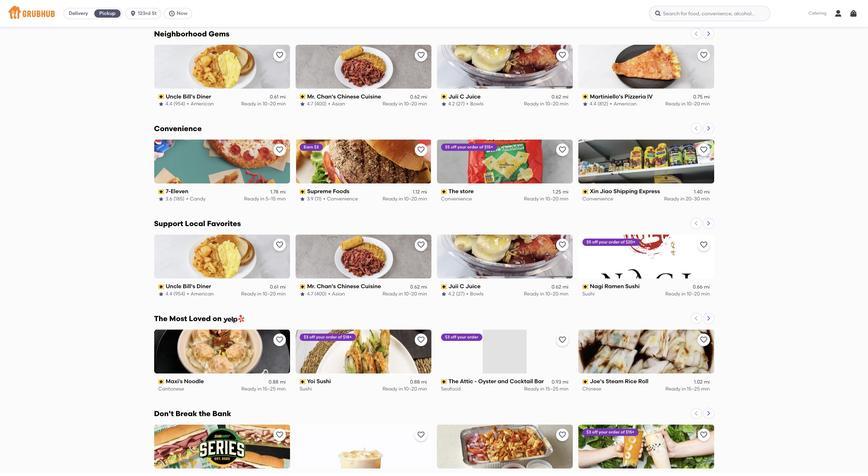 Task type: describe. For each thing, give the bounding box(es) containing it.
local
[[185, 219, 205, 228]]

uncle for support
[[166, 283, 182, 290]]

xin
[[590, 188, 599, 195]]

the attic - oyster and cocktail bar
[[449, 378, 544, 385]]

ready in 10–20 min for juii c juice logo corresponding to neighborhood gems
[[524, 101, 569, 107]]

$3 for $3 off your order
[[446, 335, 450, 340]]

3.9 (11)
[[307, 196, 322, 202]]

in for 7-eleven logo
[[261, 196, 265, 202]]

iv
[[648, 93, 653, 100]]

subscription pass image for martiniello's pizzeria iv
[[583, 94, 589, 99]]

chan's for neighborhood gems
[[317, 93, 336, 100]]

0.93
[[552, 379, 562, 385]]

american for uncle bill's diner logo corresponding to gems
[[191, 101, 214, 107]]

most
[[169, 314, 187, 323]]

maxi's noodle logo image
[[154, 330, 290, 374]]

5–15
[[266, 196, 276, 202]]

0.88 for sushi
[[410, 379, 420, 385]]

xin jiao shipping express
[[590, 188, 661, 195]]

1.12 mi
[[413, 189, 427, 195]]

4.2 (27) for support local favorites
[[449, 291, 465, 297]]

uncle for neighborhood
[[166, 93, 182, 100]]

ready for the attic - oyster and cocktail bar logo on the right bottom of page
[[525, 386, 540, 392]]

don't break the bank
[[154, 409, 231, 418]]

joe's steam rice roll logo image
[[579, 330, 715, 374]]

bank
[[213, 409, 231, 418]]

0.93 mi
[[552, 379, 569, 385]]

subscription pass image for the store logo
[[441, 189, 447, 194]]

min for the store logo
[[560, 196, 569, 202]]

3.6
[[166, 196, 172, 202]]

juii for neighborhood gems
[[449, 93, 459, 100]]

(954) for neighborhood
[[174, 101, 185, 107]]

Search for food, convenience, alcohol... search field
[[649, 6, 771, 21]]

caret right icon image for favorites
[[706, 221, 712, 226]]

steam
[[606, 378, 624, 385]]

1.78
[[271, 189, 279, 195]]

save this restaurant image for artisan logo
[[417, 431, 425, 439]]

7-eleven logo image
[[154, 140, 290, 184]]

$3 for $3 off your order of $18+
[[304, 335, 309, 340]]

martiniello's pizzeria iv
[[590, 93, 653, 100]]

5.0
[[166, 6, 173, 12]]

1.25
[[553, 189, 562, 195]]

neighborhood
[[154, 29, 207, 38]]

ready in 10–20 min for the store logo
[[524, 196, 569, 202]]

main navigation navigation
[[0, 0, 869, 27]]

save this restaurant image for 'joe's steam rice roll logo'
[[700, 336, 708, 344]]

$18+
[[343, 335, 352, 340]]

nagi ramen sushi logo image
[[579, 235, 715, 279]]

10–20 for uncle bill's diner logo corresponding to gems
[[263, 101, 276, 107]]

save this restaurant image for xin jiao shipping express logo on the right of page
[[700, 146, 708, 154]]

of for store
[[480, 145, 484, 150]]

(3822)
[[174, 6, 188, 12]]

• american for local uncle bill's diner logo
[[187, 291, 214, 297]]

off for nagi ramen sushi
[[593, 240, 598, 245]]

the store
[[449, 188, 474, 195]]

15–25 for joe's steam rice roll
[[688, 386, 701, 392]]

yoi sushi logo image
[[296, 330, 432, 374]]

ready for support local favorites's juii c juice logo
[[524, 291, 539, 297]]

bar
[[535, 378, 544, 385]]

(812)
[[598, 101, 609, 107]]

min for juii c juice logo corresponding to neighborhood gems
[[560, 101, 569, 107]]

min for 7-eleven logo
[[277, 196, 286, 202]]

• american for uncle bill's diner logo corresponding to gems
[[187, 101, 214, 107]]

save this restaurant image for uncle bill's diner logo corresponding to gems
[[276, 51, 284, 59]]

sushi right ramen
[[626, 283, 640, 290]]

123rd st button
[[125, 8, 164, 19]]

star icon image for support local favorites's juii c juice logo
[[441, 291, 447, 297]]

• bowls for support local favorites
[[467, 291, 484, 297]]

(27) for support local favorites
[[457, 291, 465, 297]]

min for the attic - oyster and cocktail bar logo on the right bottom of page
[[560, 386, 569, 392]]

4.7 for support local favorites
[[307, 291, 314, 297]]

in for xin jiao shipping express logo on the right of page
[[681, 196, 685, 202]]

support
[[154, 219, 183, 228]]

1.40
[[695, 189, 703, 195]]

ready in 20–30 min
[[665, 196, 711, 202]]

ready for yoi sushi logo
[[383, 386, 398, 392]]

min for neighborhood gems's 'mr. chan's chinese cuisine logo'
[[419, 101, 427, 107]]

0.88 mi for yoi sushi
[[410, 379, 427, 385]]

the for convenience
[[449, 188, 459, 195]]

oyster
[[479, 378, 497, 385]]

ready for juii c juice logo corresponding to neighborhood gems
[[524, 101, 539, 107]]

joe's steam rice roll
[[590, 378, 649, 385]]

juii c juice logo image for neighborhood gems
[[437, 45, 573, 89]]

noodle
[[184, 378, 204, 385]]

ready in 5–15 min
[[244, 196, 286, 202]]

supreme foods
[[307, 188, 350, 195]]

in for martiniello's pizzeria iv logo
[[682, 101, 686, 107]]

star icon image for 'mr. chan's chinese cuisine logo' for support local favorites
[[300, 291, 305, 297]]

5.0 (3822)
[[166, 6, 188, 12]]

eleven
[[171, 188, 189, 195]]

c for neighborhood gems
[[460, 93, 465, 100]]

cantonese
[[158, 386, 184, 392]]

the most loved on
[[154, 314, 224, 323]]

now button
[[164, 8, 195, 19]]

yoi sushi
[[307, 378, 331, 385]]

10–20 for martiniello's pizzeria iv logo
[[687, 101, 701, 107]]

earn $3
[[304, 145, 319, 150]]

in for the attic - oyster and cocktail bar logo on the right bottom of page
[[541, 386, 545, 392]]

1 caret left icon image from the top
[[694, 31, 699, 36]]

maxi's noodle
[[166, 378, 204, 385]]

diner for local
[[197, 283, 211, 290]]

in for the supreme foods logo
[[399, 196, 403, 202]]

123rd st
[[138, 10, 157, 16]]

seafood
[[441, 386, 461, 392]]

3.9
[[307, 196, 314, 202]]

ready for 'joe's steam rice roll logo'
[[666, 386, 681, 392]]

rice
[[625, 378, 637, 385]]

1 horizontal spatial svg image
[[835, 9, 843, 18]]

4.4 (954) for neighborhood
[[166, 101, 185, 107]]

supreme foods logo image
[[296, 140, 432, 184]]

123rd
[[138, 10, 151, 16]]

the store logo image
[[437, 140, 573, 184]]

$15+ for $3 off your order of $15+
[[626, 430, 635, 435]]

pickup
[[99, 10, 116, 16]]

catering
[[809, 11, 827, 16]]

in for neighborhood gems's 'mr. chan's chinese cuisine logo'
[[399, 101, 403, 107]]

(27) for neighborhood gems
[[457, 101, 465, 107]]

mi for local uncle bill's diner logo
[[280, 284, 286, 290]]

and
[[498, 378, 509, 385]]

caret left icon image for loved
[[694, 316, 699, 321]]

mi for neighborhood gems's 'mr. chan's chinese cuisine logo'
[[422, 94, 427, 100]]

7-eleven
[[166, 188, 189, 195]]

0.75 mi
[[694, 94, 711, 100]]

0.75
[[694, 94, 703, 100]]

order for sushi
[[326, 335, 337, 340]]

2 caret left icon image from the top
[[694, 126, 699, 131]]

ready in 10–20 min for yoi sushi logo
[[383, 386, 427, 392]]

don't
[[154, 409, 174, 418]]

pickup button
[[93, 8, 122, 19]]

the
[[199, 409, 211, 418]]

gems
[[209, 29, 230, 38]]

mr. chan's chinese cuisine logo image for support local favorites
[[296, 235, 432, 279]]

10–20 for neighborhood gems's 'mr. chan's chinese cuisine logo'
[[404, 101, 418, 107]]

uncle bill's diner logo image for gems
[[154, 45, 290, 89]]

favorites
[[207, 219, 241, 228]]

ready for local uncle bill's diner logo
[[241, 291, 256, 297]]

asian for support local favorites
[[332, 291, 345, 297]]

pizzeria
[[625, 93, 646, 100]]

candy
[[190, 196, 206, 202]]

maxi's
[[166, 378, 183, 385]]

chinese for neighborhood gems
[[337, 93, 360, 100]]

roll
[[639, 378, 649, 385]]

• candy
[[186, 196, 206, 202]]

(11)
[[315, 196, 322, 202]]

$20+
[[626, 240, 636, 245]]

0.66 mi
[[693, 284, 711, 290]]

0.88 for noodle
[[269, 379, 279, 385]]

subscription pass image for yoi sushi logo
[[300, 379, 306, 384]]

mi for martiniello's pizzeria iv logo
[[705, 94, 711, 100]]

cocktail
[[510, 378, 533, 385]]

order for attic
[[468, 335, 479, 340]]

ready in 15–25 min for maxi's noodle
[[242, 386, 286, 392]]

jiao
[[600, 188, 613, 195]]

caret left icon image for favorites
[[694, 221, 699, 226]]

delivery button
[[64, 8, 93, 19]]

xin jiao shipping express logo image
[[579, 140, 715, 184]]

artisan logo image
[[296, 425, 432, 469]]

ready in 10–20 min for 'mr. chan's chinese cuisine logo' for support local favorites
[[383, 291, 427, 297]]

(954) for support
[[174, 291, 185, 297]]

in for 'joe's steam rice roll logo'
[[682, 386, 686, 392]]

1.02
[[695, 379, 703, 385]]

7-
[[166, 188, 171, 195]]

juii c juice logo image for support local favorites
[[437, 235, 573, 279]]

mr. for support local favorites
[[307, 283, 316, 290]]

sushi down yoi
[[300, 386, 312, 392]]

$5 off your order of $20+
[[587, 240, 636, 245]]

coco fresh tea & juice logo image
[[579, 425, 715, 469]]

foods
[[333, 188, 350, 195]]

subscription pass image for uncle bill's diner logo corresponding to gems
[[158, 94, 164, 99]]

off for yoi sushi
[[310, 335, 315, 340]]



Task type: locate. For each thing, give the bounding box(es) containing it.
1 horizontal spatial 0.88
[[410, 379, 420, 385]]

chinese for support local favorites
[[337, 283, 360, 290]]

2 c from the top
[[460, 283, 465, 290]]

caret right icon image down 0.75 mi
[[706, 126, 712, 131]]

mi for xin jiao shipping express logo on the right of page
[[705, 189, 711, 195]]

0.61
[[270, 94, 279, 100], [270, 284, 279, 290]]

0.88
[[269, 379, 279, 385], [410, 379, 420, 385]]

your for attic
[[458, 335, 467, 340]]

2 juii c juice from the top
[[449, 283, 481, 290]]

1 (27) from the top
[[457, 101, 465, 107]]

save this restaurant image
[[276, 51, 284, 59], [417, 51, 425, 59], [559, 51, 567, 59], [559, 146, 567, 154], [700, 146, 708, 154], [417, 241, 425, 249], [559, 241, 567, 249], [417, 336, 425, 344], [700, 336, 708, 344], [276, 431, 284, 439], [417, 431, 425, 439], [700, 431, 708, 439]]

1 uncle bill's diner logo image from the top
[[154, 45, 290, 89]]

store
[[460, 188, 474, 195]]

the left most
[[154, 314, 168, 323]]

4.4
[[166, 101, 172, 107], [590, 101, 597, 107], [166, 291, 172, 297]]

uncle bill's diner for neighborhood
[[166, 93, 211, 100]]

0 vertical spatial juii c juice logo image
[[437, 45, 573, 89]]

$15+ for $5 off your order of $15+
[[485, 145, 494, 150]]

mi for yoi sushi logo
[[422, 379, 427, 385]]

(185)
[[174, 196, 185, 202]]

1 bill's from the top
[[183, 93, 195, 100]]

min for support local favorites's juii c juice logo
[[560, 291, 569, 297]]

• bowls for neighborhood gems
[[467, 101, 484, 107]]

1 vertical spatial $5
[[587, 240, 592, 245]]

1 • bowls from the top
[[467, 101, 484, 107]]

0 vertical spatial uncle bill's diner
[[166, 93, 211, 100]]

mi for the attic - oyster and cocktail bar logo on the right bottom of page
[[563, 379, 569, 385]]

svg image left now
[[169, 10, 175, 17]]

caret left icon image down "0.66"
[[694, 316, 699, 321]]

0 vertical spatial the
[[449, 188, 459, 195]]

caret left icon image down 20–30
[[694, 221, 699, 226]]

4.4 (954)
[[166, 101, 185, 107], [166, 291, 185, 297]]

-
[[475, 378, 477, 385]]

• american
[[190, 6, 217, 12], [187, 101, 214, 107], [611, 101, 637, 107], [187, 291, 214, 297]]

mr. chan's chinese cuisine for support local favorites
[[307, 283, 381, 290]]

1 vertical spatial diner
[[197, 283, 211, 290]]

the attic - oyster and cocktail bar logo image
[[483, 330, 527, 374]]

mi for support local favorites's juii c juice logo
[[563, 284, 569, 290]]

martiniello's
[[590, 93, 624, 100]]

0 vertical spatial $5
[[446, 145, 450, 150]]

1 vertical spatial juii c juice logo image
[[437, 235, 573, 279]]

in for maxi's noodle logo
[[258, 386, 262, 392]]

2 (400) from the top
[[315, 291, 327, 297]]

2 4.7 from the top
[[307, 291, 314, 297]]

subscription pass image for xin jiao shipping express logo on the right of page
[[583, 189, 589, 194]]

0 vertical spatial bill's
[[183, 93, 195, 100]]

4.2 (27) for neighborhood gems
[[449, 101, 465, 107]]

1 vertical spatial 0.61 mi
[[270, 284, 286, 290]]

break
[[176, 409, 197, 418]]

2 mr. from the top
[[307, 283, 316, 290]]

1 4.2 (27) from the top
[[449, 101, 465, 107]]

ramen
[[605, 283, 624, 290]]

1 vertical spatial cuisine
[[361, 283, 381, 290]]

0 horizontal spatial 0.88
[[269, 379, 279, 385]]

3 15–25 from the left
[[688, 386, 701, 392]]

martiniello's pizzeria iv logo image
[[579, 45, 715, 89]]

bill's for support
[[183, 283, 195, 290]]

uncle
[[166, 93, 182, 100], [166, 283, 182, 290]]

0.62 for 'mr. chan's chinese cuisine logo' for support local favorites
[[411, 284, 420, 290]]

juii c juice
[[449, 93, 481, 100], [449, 283, 481, 290]]

caret left icon image for the
[[694, 411, 699, 416]]

3 ready in 15–25 min from the left
[[666, 386, 711, 392]]

supreme
[[307, 188, 332, 195]]

4.7 (400) for support local favorites
[[307, 291, 327, 297]]

0.61 for neighborhood gems
[[270, 94, 279, 100]]

15–25
[[263, 386, 276, 392], [546, 386, 559, 392], [688, 386, 701, 392]]

0 vertical spatial (954)
[[174, 101, 185, 107]]

1 vertical spatial asian
[[332, 291, 345, 297]]

(954)
[[174, 101, 185, 107], [174, 291, 185, 297]]

caret right icon image down 0.66 mi
[[706, 316, 712, 321]]

$5
[[446, 145, 450, 150], [587, 240, 592, 245]]

2 uncle from the top
[[166, 283, 182, 290]]

subscription pass image for neighborhood gems's 'mr. chan's chinese cuisine logo'
[[300, 94, 306, 99]]

0 vertical spatial chinese
[[337, 93, 360, 100]]

(27)
[[457, 101, 465, 107], [457, 291, 465, 297]]

1 4.7 (400) from the top
[[307, 101, 327, 107]]

1 horizontal spatial 15–25
[[546, 386, 559, 392]]

c
[[460, 93, 465, 100], [460, 283, 465, 290]]

0 vertical spatial mr.
[[307, 93, 316, 100]]

mi for uncle bill's diner logo corresponding to gems
[[280, 94, 286, 100]]

neighborhood gems
[[154, 29, 230, 38]]

1 vertical spatial • asian
[[329, 291, 345, 297]]

1 c from the top
[[460, 93, 465, 100]]

2 svg image from the left
[[169, 10, 175, 17]]

ready in 15–25 min for the attic - oyster and cocktail bar
[[525, 386, 569, 392]]

1 vertical spatial (954)
[[174, 291, 185, 297]]

2 asian from the top
[[332, 291, 345, 297]]

1 uncle bill's diner from the top
[[166, 93, 211, 100]]

0 vertical spatial 4.7 (400)
[[307, 101, 327, 107]]

0.61 mi
[[270, 94, 286, 100], [270, 284, 286, 290]]

0.88 mi
[[269, 379, 286, 385], [410, 379, 427, 385]]

• asian
[[329, 101, 345, 107], [329, 291, 345, 297]]

1 15–25 from the left
[[263, 386, 276, 392]]

caret left icon image down 1.02
[[694, 411, 699, 416]]

1 vertical spatial • bowls
[[467, 291, 484, 297]]

uncle bill's diner logo image for local
[[154, 235, 290, 279]]

2 (27) from the top
[[457, 291, 465, 297]]

mi for 'joe's steam rice roll logo'
[[705, 379, 711, 385]]

svg image inside now button
[[169, 10, 175, 17]]

1 vertical spatial bowls
[[471, 291, 484, 297]]

catering button
[[804, 6, 832, 21]]

(400)
[[315, 101, 327, 107], [315, 291, 327, 297]]

0 vertical spatial 4.4 (954)
[[166, 101, 185, 107]]

1 0.88 mi from the left
[[269, 379, 286, 385]]

convenience
[[154, 124, 202, 133], [327, 196, 358, 202], [441, 196, 472, 202], [583, 196, 614, 202]]

1 vertical spatial uncle bill's diner
[[166, 283, 211, 290]]

1 bowls from the top
[[471, 101, 484, 107]]

4.2 (27)
[[449, 101, 465, 107], [449, 291, 465, 297]]

loved
[[189, 314, 211, 323]]

1 caret right icon image from the top
[[706, 31, 712, 36]]

(400) for support local favorites
[[315, 291, 327, 297]]

0 vertical spatial juii
[[449, 93, 459, 100]]

support local favorites
[[154, 219, 241, 228]]

star icon image for martiniello's pizzeria iv logo
[[583, 101, 588, 107]]

2 4.2 from the top
[[449, 291, 455, 297]]

1 horizontal spatial $15+
[[626, 430, 635, 435]]

1 vertical spatial juii
[[449, 283, 459, 290]]

uncle bill's diner for support
[[166, 283, 211, 290]]

0 vertical spatial (27)
[[457, 101, 465, 107]]

1 vertical spatial 4.2
[[449, 291, 455, 297]]

save this restaurant image
[[700, 51, 708, 59], [276, 146, 284, 154], [417, 146, 425, 154], [276, 241, 284, 249], [700, 241, 708, 249], [276, 336, 284, 344], [559, 336, 567, 344], [559, 431, 567, 439]]

order for ramen
[[609, 240, 620, 245]]

mi for the supreme foods logo
[[422, 189, 427, 195]]

1 vertical spatial (400)
[[315, 291, 327, 297]]

in for the store logo
[[541, 196, 545, 202]]

ready in 10–20 min for neighborhood gems's 'mr. chan's chinese cuisine logo'
[[383, 101, 427, 107]]

ready
[[666, 6, 681, 12], [241, 101, 256, 107], [383, 101, 398, 107], [524, 101, 539, 107], [666, 101, 681, 107], [244, 196, 259, 202], [383, 196, 398, 202], [524, 196, 539, 202], [665, 196, 680, 202], [241, 291, 256, 297], [383, 291, 398, 297], [524, 291, 539, 297], [666, 291, 681, 297], [242, 386, 257, 392], [383, 386, 398, 392], [525, 386, 540, 392], [666, 386, 681, 392]]

save this restaurant image for support local favorites's juii c juice logo
[[559, 241, 567, 249]]

nagi
[[590, 283, 604, 290]]

2 15–25 from the left
[[546, 386, 559, 392]]

2 bill's from the top
[[183, 283, 195, 290]]

sushi down nagi
[[583, 291, 595, 297]]

0 horizontal spatial svg image
[[130, 10, 137, 17]]

1 diner from the top
[[197, 93, 211, 100]]

attic
[[460, 378, 474, 385]]

ready in 10–20 min for local uncle bill's diner logo
[[241, 291, 286, 297]]

1 vertical spatial juii c juice
[[449, 283, 481, 290]]

svg image
[[130, 10, 137, 17], [169, 10, 175, 17]]

1 vertical spatial uncle bill's diner logo image
[[154, 235, 290, 279]]

caret left icon image
[[694, 31, 699, 36], [694, 126, 699, 131], [694, 221, 699, 226], [694, 316, 699, 321], [694, 411, 699, 416]]

in
[[682, 6, 686, 12], [258, 101, 262, 107], [399, 101, 403, 107], [541, 101, 545, 107], [682, 101, 686, 107], [261, 196, 265, 202], [399, 196, 403, 202], [541, 196, 545, 202], [681, 196, 685, 202], [258, 291, 262, 297], [399, 291, 403, 297], [541, 291, 545, 297], [682, 291, 686, 297], [258, 386, 262, 392], [399, 386, 403, 392], [541, 386, 545, 392], [682, 386, 686, 392]]

0 vertical spatial juice
[[466, 93, 481, 100]]

2 horizontal spatial ready in 15–25 min
[[666, 386, 711, 392]]

2 caret right icon image from the top
[[706, 126, 712, 131]]

min for xin jiao shipping express logo on the right of page
[[702, 196, 711, 202]]

ready for the supreme foods logo
[[383, 196, 398, 202]]

save this restaurant image for neighborhood gems's 'mr. chan's chinese cuisine logo'
[[417, 51, 425, 59]]

1.12
[[413, 189, 420, 195]]

0 vertical spatial 0.61 mi
[[270, 94, 286, 100]]

2 0.61 from the top
[[270, 284, 279, 290]]

1 mr. from the top
[[307, 93, 316, 100]]

$5 off your order of $15+
[[446, 145, 494, 150]]

10–20 for yoi sushi logo
[[404, 386, 418, 392]]

2 uncle bill's diner from the top
[[166, 283, 211, 290]]

1 vertical spatial 4.7
[[307, 291, 314, 297]]

5 caret left icon image from the top
[[694, 411, 699, 416]]

subscription pass image for the attic - oyster and cocktail bar
[[441, 379, 447, 384]]

0 horizontal spatial ready in 15–25 min
[[242, 386, 286, 392]]

2 mr. chan's chinese cuisine logo image from the top
[[296, 235, 432, 279]]

1 • asian from the top
[[329, 101, 345, 107]]

0 vertical spatial asian
[[332, 101, 345, 107]]

caret right icon image down search for food, convenience, alcohol... "search field"
[[706, 31, 712, 36]]

0 vertical spatial 0.61
[[270, 94, 279, 100]]

mi for nagi ramen sushi logo
[[705, 284, 711, 290]]

0 vertical spatial • bowls
[[467, 101, 484, 107]]

uncle bill's diner logo image down favorites
[[154, 235, 290, 279]]

star icon image for the supreme foods logo
[[300, 196, 305, 202]]

0 vertical spatial uncle bill's diner logo image
[[154, 45, 290, 89]]

2 vertical spatial chinese
[[583, 386, 602, 392]]

ready in 10–20 min for the supreme foods logo
[[383, 196, 427, 202]]

juii for support local favorites
[[449, 283, 459, 290]]

yoi
[[307, 378, 315, 385]]

1 vertical spatial 0.61
[[270, 284, 279, 290]]

0 vertical spatial mr. chan's chinese cuisine
[[307, 93, 381, 100]]

0 vertical spatial $15+
[[485, 145, 494, 150]]

in for uncle bill's diner logo corresponding to gems
[[258, 101, 262, 107]]

1 mr. chan's chinese cuisine logo image from the top
[[296, 45, 432, 89]]

• asian for support local favorites
[[329, 291, 345, 297]]

off
[[451, 145, 457, 150], [593, 240, 598, 245], [310, 335, 315, 340], [451, 335, 457, 340], [593, 430, 598, 435]]

1 vertical spatial 4.2 (27)
[[449, 291, 465, 297]]

4.7 (400)
[[307, 101, 327, 107], [307, 291, 327, 297]]

3 caret left icon image from the top
[[694, 221, 699, 226]]

10–20 for 'mr. chan's chinese cuisine logo' for support local favorites
[[404, 291, 418, 297]]

1 vertical spatial uncle
[[166, 283, 182, 290]]

0 vertical spatial 4.7
[[307, 101, 314, 107]]

4.4 for neighborhood gems
[[166, 101, 172, 107]]

ready in 15–25 min for joe's steam rice roll
[[666, 386, 711, 392]]

$3 off your order
[[446, 335, 479, 340]]

cuisine for support local favorites
[[361, 283, 381, 290]]

on
[[213, 314, 222, 323]]

1 juii c juice logo image from the top
[[437, 45, 573, 89]]

1.02 mi
[[695, 379, 711, 385]]

subway 18230 logo image
[[154, 425, 290, 469]]

subscription pass image
[[158, 94, 164, 99], [300, 94, 306, 99], [441, 94, 447, 99], [441, 189, 447, 194], [583, 189, 589, 194], [158, 284, 164, 289], [441, 284, 447, 289], [300, 379, 306, 384]]

sushi
[[626, 283, 640, 290], [583, 291, 595, 297], [317, 378, 331, 385], [300, 386, 312, 392]]

save this restaurant image for subway 18230 logo
[[276, 431, 284, 439]]

min for yoi sushi logo
[[419, 386, 427, 392]]

2 4.4 (954) from the top
[[166, 291, 185, 297]]

0 vertical spatial 4.2
[[449, 101, 455, 107]]

ready in 10–20 min for martiniello's pizzeria iv logo
[[666, 101, 711, 107]]

sushi right yoi
[[317, 378, 331, 385]]

1 vertical spatial chinese
[[337, 283, 360, 290]]

the left store
[[449, 188, 459, 195]]

$3 off your order of $15+
[[587, 430, 635, 435]]

1 ready in 15–25 min from the left
[[242, 386, 286, 392]]

1 horizontal spatial 0.88 mi
[[410, 379, 427, 385]]

mr. chan's chinese cuisine logo image
[[296, 45, 432, 89], [296, 235, 432, 279]]

min for uncle bill's diner logo corresponding to gems
[[277, 101, 286, 107]]

1 uncle from the top
[[166, 93, 182, 100]]

1 juii from the top
[[449, 93, 459, 100]]

0 horizontal spatial svg image
[[655, 10, 662, 17]]

ready in 15–25 min
[[242, 386, 286, 392], [525, 386, 569, 392], [666, 386, 711, 392]]

chan's
[[317, 93, 336, 100], [317, 283, 336, 290]]

1 0.61 mi from the top
[[270, 94, 286, 100]]

0 vertical spatial • asian
[[329, 101, 345, 107]]

0 vertical spatial diner
[[197, 93, 211, 100]]

juii c juice logo image
[[437, 45, 573, 89], [437, 235, 573, 279]]

star icon image
[[158, 6, 164, 12], [158, 101, 164, 107], [300, 101, 305, 107], [441, 101, 447, 107], [583, 101, 588, 107], [158, 196, 164, 202], [300, 196, 305, 202], [158, 291, 164, 297], [300, 291, 305, 297], [441, 291, 447, 297]]

the up seafood
[[449, 378, 459, 385]]

$3
[[314, 145, 319, 150], [304, 335, 309, 340], [446, 335, 450, 340], [587, 430, 592, 435]]

your
[[458, 145, 467, 150], [599, 240, 608, 245], [316, 335, 325, 340], [458, 335, 467, 340], [599, 430, 608, 435]]

1 horizontal spatial svg image
[[169, 10, 175, 17]]

5 caret right icon image from the top
[[706, 411, 712, 416]]

1 vertical spatial (27)
[[457, 291, 465, 297]]

1 horizontal spatial $5
[[587, 240, 592, 245]]

2 • bowls from the top
[[467, 291, 484, 297]]

1 (954) from the top
[[174, 101, 185, 107]]

3 caret right icon image from the top
[[706, 221, 712, 226]]

1 chan's from the top
[[317, 93, 336, 100]]

1 vertical spatial the
[[154, 314, 168, 323]]

in for local uncle bill's diner logo
[[258, 291, 262, 297]]

american for martiniello's pizzeria iv logo
[[614, 101, 637, 107]]

1 vertical spatial mr. chan's chinese cuisine
[[307, 283, 381, 290]]

20–30
[[686, 196, 701, 202]]

1 vertical spatial $15+
[[626, 430, 635, 435]]

bill's for neighborhood
[[183, 93, 195, 100]]

0.62 for juii c juice logo corresponding to neighborhood gems
[[552, 94, 562, 100]]

caret right icon image
[[706, 31, 712, 36], [706, 126, 712, 131], [706, 221, 712, 226], [706, 316, 712, 321], [706, 411, 712, 416]]

15–25 for the attic - oyster and cocktail bar
[[546, 386, 559, 392]]

caret left icon image down 0.75
[[694, 126, 699, 131]]

1.40 mi
[[695, 189, 711, 195]]

$15+
[[485, 145, 494, 150], [626, 430, 635, 435]]

subscription pass image for local uncle bill's diner logo
[[158, 284, 164, 289]]

2 chan's from the top
[[317, 283, 336, 290]]

svg image inside 123rd st button
[[130, 10, 137, 17]]

4.7 for neighborhood gems
[[307, 101, 314, 107]]

4 caret right icon image from the top
[[706, 316, 712, 321]]

ready for martiniello's pizzeria iv logo
[[666, 101, 681, 107]]

2 cuisine from the top
[[361, 283, 381, 290]]

nagi ramen sushi
[[590, 283, 640, 290]]

1 vertical spatial mr.
[[307, 283, 316, 290]]

0 horizontal spatial 15–25
[[263, 386, 276, 392]]

2 • asian from the top
[[329, 291, 345, 297]]

1 juii c juice from the top
[[449, 93, 481, 100]]

your for sushi
[[316, 335, 325, 340]]

2 juii c juice logo image from the top
[[437, 235, 573, 279]]

1 0.61 from the top
[[270, 94, 279, 100]]

joe's
[[590, 378, 605, 385]]

svg image left 123rd
[[130, 10, 137, 17]]

1 asian from the top
[[332, 101, 345, 107]]

kennedy fried chicken logo image
[[437, 425, 573, 469]]

2 0.61 mi from the top
[[270, 284, 286, 290]]

2 4.7 (400) from the top
[[307, 291, 327, 297]]

2 horizontal spatial 15–25
[[688, 386, 701, 392]]

ready for 7-eleven logo
[[244, 196, 259, 202]]

1 mr. chan's chinese cuisine from the top
[[307, 93, 381, 100]]

2 0.88 mi from the left
[[410, 379, 427, 385]]

1 horizontal spatial ready in 15–25 min
[[525, 386, 569, 392]]

chinese
[[337, 93, 360, 100], [337, 283, 360, 290], [583, 386, 602, 392]]

2 (954) from the top
[[174, 291, 185, 297]]

2 juice from the top
[[466, 283, 481, 290]]

ready in 10–20 min
[[666, 6, 711, 12], [241, 101, 286, 107], [383, 101, 427, 107], [524, 101, 569, 107], [666, 101, 711, 107], [383, 196, 427, 202], [524, 196, 569, 202], [241, 291, 286, 297], [383, 291, 427, 297], [524, 291, 569, 297], [666, 291, 711, 297], [383, 386, 427, 392]]

10–20
[[687, 6, 701, 12], [263, 101, 276, 107], [404, 101, 418, 107], [546, 101, 559, 107], [687, 101, 701, 107], [404, 196, 418, 202], [546, 196, 559, 202], [263, 291, 276, 297], [404, 291, 418, 297], [546, 291, 559, 297], [687, 291, 701, 297], [404, 386, 418, 392]]

0 vertical spatial cuisine
[[361, 93, 381, 100]]

1.25 mi
[[553, 189, 569, 195]]

cuisine
[[361, 93, 381, 100], [361, 283, 381, 290]]

1 4.2 from the top
[[449, 101, 455, 107]]

1 vertical spatial 4.7 (400)
[[307, 291, 327, 297]]

0 vertical spatial uncle
[[166, 93, 182, 100]]

$5 for the store
[[446, 145, 450, 150]]

1 vertical spatial c
[[460, 283, 465, 290]]

0.66
[[693, 284, 703, 290]]

2 horizontal spatial svg image
[[850, 9, 858, 18]]

shipping
[[614, 188, 638, 195]]

1 4.7 from the top
[[307, 101, 314, 107]]

1 vertical spatial chan's
[[317, 283, 336, 290]]

2 diner from the top
[[197, 283, 211, 290]]

uncle bill's diner
[[166, 93, 211, 100], [166, 283, 211, 290]]

$3 off your order of $18+
[[304, 335, 352, 340]]

2 uncle bill's diner logo image from the top
[[154, 235, 290, 279]]

(400) for neighborhood gems
[[315, 101, 327, 107]]

your for ramen
[[599, 240, 608, 245]]

0 horizontal spatial $15+
[[485, 145, 494, 150]]

0 vertical spatial 4.2 (27)
[[449, 101, 465, 107]]

0 vertical spatial juii c juice
[[449, 93, 481, 100]]

bowls for support local favorites
[[471, 291, 484, 297]]

0 vertical spatial mr. chan's chinese cuisine logo image
[[296, 45, 432, 89]]

• american for martiniello's pizzeria iv logo
[[611, 101, 637, 107]]

0 vertical spatial c
[[460, 93, 465, 100]]

4.2
[[449, 101, 455, 107], [449, 291, 455, 297]]

0 vertical spatial bowls
[[471, 101, 484, 107]]

mr. for neighborhood gems
[[307, 93, 316, 100]]

cuisine for neighborhood gems
[[361, 93, 381, 100]]

1 (400) from the top
[[315, 101, 327, 107]]

2 ready in 15–25 min from the left
[[525, 386, 569, 392]]

1 vertical spatial juice
[[466, 283, 481, 290]]

• convenience
[[324, 196, 358, 202]]

0 horizontal spatial $5
[[446, 145, 450, 150]]

caret right icon image down 1.02 mi
[[706, 411, 712, 416]]

0 horizontal spatial 0.88 mi
[[269, 379, 286, 385]]

2 0.88 from the left
[[410, 379, 420, 385]]

star icon image for neighborhood gems's 'mr. chan's chinese cuisine logo'
[[300, 101, 305, 107]]

earn
[[304, 145, 313, 150]]

4.4 (812)
[[590, 101, 609, 107]]

0.62 for neighborhood gems's 'mr. chan's chinese cuisine logo'
[[411, 94, 420, 100]]

chan's for support local favorites
[[317, 283, 336, 290]]

3.6 (185)
[[166, 196, 185, 202]]

4.7 (400) for neighborhood gems
[[307, 101, 327, 107]]

0 vertical spatial chan's
[[317, 93, 336, 100]]

0.62
[[411, 94, 420, 100], [552, 94, 562, 100], [411, 284, 420, 290], [552, 284, 562, 290]]

2 4.2 (27) from the top
[[449, 291, 465, 297]]

ready in 10–20 min for support local favorites's juii c juice logo
[[524, 291, 569, 297]]

1 4.4 (954) from the top
[[166, 101, 185, 107]]

1 svg image from the left
[[130, 10, 137, 17]]

2 juii from the top
[[449, 283, 459, 290]]

caret left icon image down search for food, convenience, alcohol... "search field"
[[694, 31, 699, 36]]

save this restaurant image for juii c juice logo corresponding to neighborhood gems
[[559, 51, 567, 59]]

now
[[177, 10, 188, 16]]

• asian for neighborhood gems
[[329, 101, 345, 107]]

4 caret left icon image from the top
[[694, 316, 699, 321]]

2 mr. chan's chinese cuisine from the top
[[307, 283, 381, 290]]

2 vertical spatial the
[[449, 378, 459, 385]]

1 vertical spatial mr. chan's chinese cuisine logo image
[[296, 235, 432, 279]]

1 vertical spatial 4.4 (954)
[[166, 291, 185, 297]]

1.78 mi
[[271, 189, 286, 195]]

ready for neighborhood gems's 'mr. chan's chinese cuisine logo'
[[383, 101, 398, 107]]

2 bowls from the top
[[471, 291, 484, 297]]

1 vertical spatial bill's
[[183, 283, 195, 290]]

svg image
[[835, 9, 843, 18], [850, 9, 858, 18], [655, 10, 662, 17]]

1 cuisine from the top
[[361, 93, 381, 100]]

caret right icon image down 1.40 mi
[[706, 221, 712, 226]]

0 vertical spatial (400)
[[315, 101, 327, 107]]

bowls
[[471, 101, 484, 107], [471, 291, 484, 297]]

uncle bill's diner logo image down gems on the top left
[[154, 45, 290, 89]]

0.88 mi for maxi's noodle
[[269, 379, 286, 385]]

uncle bill's diner logo image
[[154, 45, 290, 89], [154, 235, 290, 279]]

subscription pass image
[[583, 94, 589, 99], [158, 189, 164, 194], [300, 189, 306, 194], [300, 284, 306, 289], [583, 284, 589, 289], [158, 379, 164, 384], [441, 379, 447, 384], [583, 379, 589, 384]]

1 0.88 from the left
[[269, 379, 279, 385]]

delivery
[[69, 10, 88, 16]]

1 juice from the top
[[466, 93, 481, 100]]

10–20 for local uncle bill's diner logo
[[263, 291, 276, 297]]



Task type: vqa. For each thing, say whether or not it's contained in the screenshot.
the "order" related to store
yes



